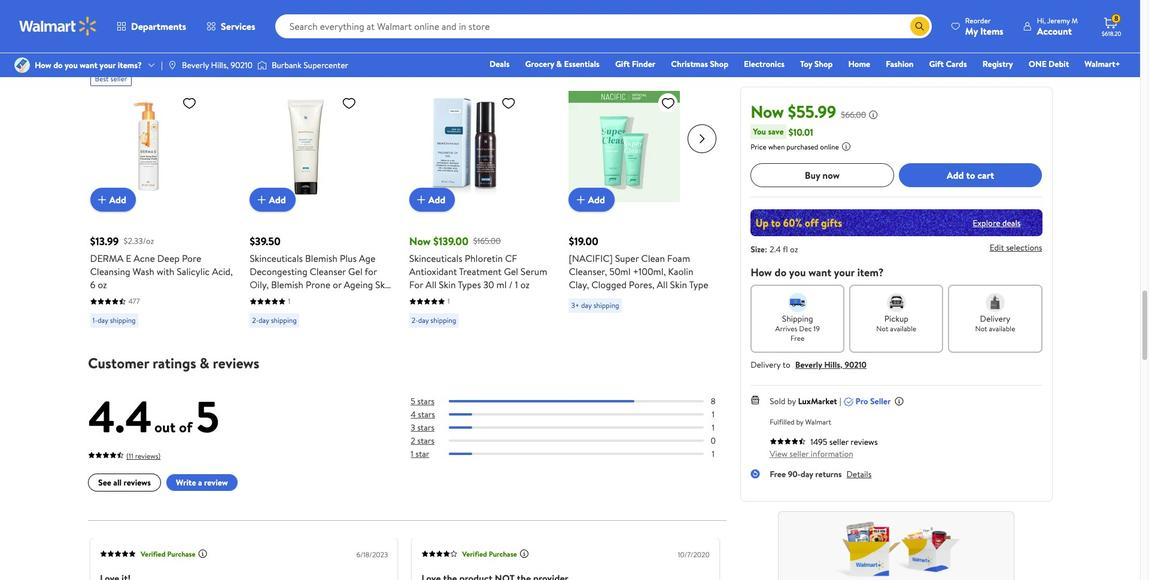 Task type: describe. For each thing, give the bounding box(es) containing it.
electronics
[[744, 58, 785, 70]]

$13.99
[[90, 234, 119, 249]]

electronics link
[[739, 57, 790, 71]]

verified purchase information image
[[198, 550, 207, 559]]

240
[[250, 292, 266, 305]]

best
[[95, 74, 109, 84]]

price
[[751, 142, 767, 152]]

all inside "now $139.00 $165.00 skinceuticals phloretin cf antioxidant treatment gel serum for all skin types 30 ml / 1 oz"
[[426, 278, 437, 292]]

finder
[[632, 58, 656, 70]]

add to favorites list, derma e acne deep pore cleansing wash with salicylic acid, 6 oz image
[[182, 96, 197, 111]]

gel inside $39.50 skinceuticals blemish plus age decongesting cleanser gel for oily, blemish prone or ageing skin 240 ml / 8 oz
[[348, 265, 363, 278]]

oz right fl
[[790, 244, 798, 256]]

online
[[820, 142, 839, 152]]

seller
[[870, 396, 891, 408]]

how do you want your item?
[[751, 265, 884, 280]]

$10.01
[[789, 125, 814, 139]]

burbank supercenter
[[272, 59, 348, 71]]

30
[[483, 278, 494, 292]]

up to sixty percent off deals. shop now. image
[[751, 210, 1043, 236]]

gift finder
[[615, 58, 656, 70]]

customer ratings & reviews
[[88, 353, 259, 374]]

ml inside $39.50 skinceuticals blemish plus age decongesting cleanser gel for oily, blemish prone or ageing skin 240 ml / 8 oz
[[269, 292, 279, 305]]

gift finder link
[[610, 57, 661, 71]]

8 for 8 $618.20
[[1115, 13, 1119, 23]]

how do you want your items?
[[35, 59, 142, 71]]

for
[[365, 265, 377, 278]]

one
[[1029, 58, 1047, 70]]

home
[[849, 58, 871, 70]]

learn more about strikethrough prices image
[[869, 110, 878, 120]]

seller for best
[[110, 74, 127, 84]]

legal information image
[[842, 142, 851, 151]]

seller for view
[[790, 448, 809, 460]]

delivery for to
[[751, 359, 781, 371]]

now $139.00 $165.00 skinceuticals phloretin cf antioxidant treatment gel serum for all skin types 30 ml / 1 oz
[[409, 234, 548, 292]]

/ inside "now $139.00 $165.00 skinceuticals phloretin cf antioxidant treatment gel serum for all skin types 30 ml / 1 oz"
[[509, 278, 513, 292]]

50ml
[[610, 265, 631, 278]]

gel inside "now $139.00 $165.00 skinceuticals phloretin cf antioxidant treatment gel serum for all skin types 30 ml / 1 oz"
[[504, 265, 518, 278]]

intent image for delivery image
[[986, 293, 1005, 313]]

kaolin
[[668, 265, 694, 278]]

4 add button from the left
[[569, 188, 615, 212]]

add button for $39.50
[[250, 188, 296, 212]]

your for item?
[[834, 265, 855, 280]]

pores,
[[629, 278, 655, 292]]

acid,
[[212, 265, 233, 278]]

progress bar for 4 stars
[[449, 414, 704, 416]]

you save $10.01
[[753, 125, 814, 139]]

want for items?
[[80, 59, 98, 71]]

add to favorites list, skinceuticals blemish plus age decongesting cleanser gel for oily, blemish prone or ageing skin 240 ml / 8 oz image
[[342, 96, 356, 111]]

477
[[128, 296, 140, 307]]

review
[[204, 477, 228, 489]]

0
[[711, 435, 716, 447]]

registry link
[[978, 57, 1019, 71]]

90-
[[788, 469, 801, 481]]

skinceuticals phloretin cf antioxidant treatment gel serum for all skin types 30 ml / 1 oz image
[[409, 91, 521, 202]]

available for delivery
[[989, 324, 1016, 334]]

add for $2.33/oz
[[109, 193, 126, 206]]

details
[[847, 469, 872, 481]]

skinceuticals inside "now $139.00 $165.00 skinceuticals phloretin cf antioxidant treatment gel serum for all skin types 30 ml / 1 oz"
[[409, 252, 463, 265]]

5 stars
[[411, 396, 434, 408]]

0 vertical spatial 90210
[[231, 59, 253, 71]]

how for how do you want your items?
[[35, 59, 51, 71]]

to for add
[[967, 169, 976, 182]]

foam
[[667, 252, 690, 265]]

4.4
[[88, 387, 152, 447]]

$618.20
[[1102, 29, 1122, 38]]

explore
[[973, 217, 1001, 229]]

deals link
[[484, 57, 515, 71]]

0 horizontal spatial 5
[[196, 387, 219, 447]]

progress bar for 2 stars
[[449, 440, 704, 443]]

beverly hills, 90210
[[182, 59, 253, 71]]

services
[[221, 20, 255, 33]]

age
[[359, 252, 376, 265]]

of
[[179, 417, 192, 438]]

hi, jeremy m account
[[1037, 15, 1078, 37]]

$2.33/oz
[[124, 235, 154, 247]]

shipping for $2.33/oz
[[110, 316, 136, 326]]

also
[[183, 43, 203, 59]]

2-day shipping for $139.00
[[412, 316, 456, 326]]

:
[[765, 244, 768, 256]]

Walmart Site-Wide search field
[[275, 14, 932, 38]]

a
[[198, 477, 202, 489]]

delivery not available
[[976, 313, 1016, 334]]

gift for gift finder
[[615, 58, 630, 70]]

see all reviews
[[98, 477, 151, 489]]

progress bar for 1 star
[[449, 453, 704, 456]]

19
[[814, 324, 820, 334]]

verified for 10/7/2020
[[462, 550, 487, 560]]

1 inside "now $139.00 $165.00 skinceuticals phloretin cf antioxidant treatment gel serum for all skin types 30 ml / 1 oz"
[[515, 278, 518, 292]]

shop for christmas shop
[[710, 58, 729, 70]]

pro seller info image
[[895, 397, 904, 406]]

1 horizontal spatial &
[[557, 58, 562, 70]]

pickup not available
[[877, 313, 917, 334]]

add for $139.00
[[429, 193, 446, 206]]

buy now button
[[751, 163, 894, 187]]

arrives
[[776, 324, 798, 334]]

add inside button
[[947, 169, 964, 182]]

selections
[[1006, 242, 1043, 254]]

size : 2.4 fl oz
[[751, 244, 798, 256]]

my
[[966, 24, 978, 37]]

add button for $13.99
[[90, 188, 136, 212]]

deep
[[157, 252, 180, 265]]

day for $2.33/oz
[[98, 316, 108, 326]]

shipping for skinceuticals
[[271, 316, 297, 326]]

progress bar for 5 stars
[[449, 401, 704, 403]]

product group containing now $139.00
[[409, 67, 552, 333]]

best seller
[[95, 74, 127, 84]]

1 horizontal spatial you
[[137, 43, 156, 59]]

verified purchase for 10/7/2020
[[462, 550, 517, 560]]

e
[[126, 252, 131, 265]]

dec
[[799, 324, 812, 334]]

add to cart
[[947, 169, 995, 182]]

fl
[[783, 244, 788, 256]]

2.4
[[770, 244, 781, 256]]

0 vertical spatial reviews
[[213, 353, 259, 374]]

/ inside $39.50 skinceuticals blemish plus age decongesting cleanser gel for oily, blemish prone or ageing skin 240 ml / 8 oz
[[281, 292, 285, 305]]

write a review
[[176, 477, 228, 489]]

skin inside $39.50 skinceuticals blemish plus age decongesting cleanser gel for oily, blemish prone or ageing skin 240 ml / 8 oz
[[375, 278, 392, 292]]

now for now $139.00 $165.00 skinceuticals phloretin cf antioxidant treatment gel serum for all skin types 30 ml / 1 oz
[[409, 234, 431, 249]]

view seller information
[[770, 448, 854, 460]]

see
[[98, 477, 111, 489]]

day down view seller information link
[[801, 469, 814, 481]]

by for fulfilled
[[797, 417, 804, 427]]

add to cart image
[[574, 193, 588, 207]]

shipping arrives dec 19 free
[[776, 313, 820, 344]]

super
[[615, 252, 639, 265]]

prone
[[306, 278, 331, 292]]

1 vertical spatial free
[[770, 469, 786, 481]]

clay,
[[569, 278, 589, 292]]

supercenter
[[304, 59, 348, 71]]

item?
[[858, 265, 884, 280]]

services button
[[196, 12, 266, 41]]

1 vertical spatial blemish
[[271, 278, 304, 292]]

product group containing $39.50
[[250, 67, 393, 333]]

8 $618.20
[[1102, 13, 1122, 38]]

by for sold
[[788, 396, 796, 408]]

purchase for 10/7/2020
[[489, 550, 517, 560]]

do for how do you want your items?
[[53, 59, 63, 71]]

to for delivery
[[783, 359, 791, 371]]

skinceuticals inside $39.50 skinceuticals blemish plus age decongesting cleanser gel for oily, blemish prone or ageing skin 240 ml / 8 oz
[[250, 252, 303, 265]]

fashion link
[[881, 57, 919, 71]]

 image for how do you want your items?
[[14, 57, 30, 73]]

1-day shipping
[[93, 316, 136, 326]]

hi,
[[1037, 15, 1046, 25]]

1 vertical spatial 90210
[[845, 359, 867, 371]]

stars for 4 stars
[[418, 409, 435, 421]]

stars for 5 stars
[[417, 396, 434, 408]]

search icon image
[[915, 22, 925, 31]]

not for pickup
[[877, 324, 889, 334]]

0 vertical spatial beverly
[[182, 59, 209, 71]]

add to cart image for now
[[414, 193, 429, 207]]

[nacific] super clean foam cleanser, 50ml +100ml, kaolin clay, clogged pores, all skin type image
[[569, 91, 680, 202]]



Task type: vqa. For each thing, say whether or not it's contained in the screenshot.
How  icon
yes



Task type: locate. For each thing, give the bounding box(es) containing it.
gift
[[615, 58, 630, 70], [930, 58, 944, 70]]

gift left finder
[[615, 58, 630, 70]]

add left the cart
[[947, 169, 964, 182]]

1 verified purchase from the left
[[140, 550, 195, 560]]

grocery & essentials link
[[520, 57, 605, 71]]

2 gel from the left
[[504, 265, 518, 278]]

1 gel from the left
[[348, 265, 363, 278]]

0 horizontal spatial delivery
[[751, 359, 781, 371]]

add up $19.00
[[588, 193, 605, 206]]

90210
[[231, 59, 253, 71], [845, 359, 867, 371]]

4 product group from the left
[[569, 67, 712, 333]]

shipping for $139.00
[[431, 316, 456, 326]]

1 vertical spatial your
[[834, 265, 855, 280]]

account
[[1037, 24, 1072, 37]]

8 up 0
[[711, 396, 716, 408]]

2 2-day shipping from the left
[[412, 316, 456, 326]]

1 skinceuticals from the left
[[250, 252, 303, 265]]

 image for burbank supercenter
[[257, 59, 267, 71]]

reorder my items
[[966, 15, 1004, 37]]

edit selections button
[[990, 242, 1043, 254]]

now up you
[[751, 100, 784, 123]]

oz inside "now $139.00 $165.00 skinceuticals phloretin cf antioxidant treatment gel serum for all skin types 30 ml / 1 oz"
[[521, 278, 530, 292]]

buy now
[[805, 169, 840, 182]]

available for pickup
[[890, 324, 917, 334]]

& right ratings
[[199, 353, 209, 374]]

view
[[770, 448, 788, 460]]

2 add to cart image from the left
[[255, 193, 269, 207]]

by right fulfilled
[[797, 417, 804, 427]]

0 vertical spatial want
[[80, 59, 98, 71]]

add button for now
[[409, 188, 455, 212]]

|
[[161, 59, 163, 71], [840, 396, 842, 408]]

not down intent image for delivery
[[976, 324, 988, 334]]

2 vertical spatial reviews
[[123, 477, 151, 489]]

add
[[947, 169, 964, 182], [109, 193, 126, 206], [269, 193, 286, 206], [429, 193, 446, 206], [588, 193, 605, 206]]

1 available from the left
[[890, 324, 917, 334]]

0 horizontal spatial blemish
[[271, 278, 304, 292]]

1 product group from the left
[[90, 67, 233, 333]]

skinceuticals down $139.00
[[409, 252, 463, 265]]

grocery & essentials
[[525, 58, 600, 70]]

verified purchase for 6/18/2023
[[140, 550, 195, 560]]

shop down sponsored at the top
[[710, 58, 729, 70]]

0 horizontal spatial beverly
[[182, 59, 209, 71]]

1 vertical spatial how
[[751, 265, 772, 280]]

2- down for
[[412, 316, 418, 326]]

shipping down antioxidant
[[431, 316, 456, 326]]

shop for toy shop
[[815, 58, 833, 70]]

purchase
[[167, 550, 195, 560], [489, 550, 517, 560]]

delivery to beverly hills, 90210
[[751, 359, 867, 371]]

1 horizontal spatial blemish
[[305, 252, 338, 265]]

5 right of
[[196, 387, 219, 447]]

2 horizontal spatial you
[[789, 265, 806, 280]]

available inside pickup not available
[[890, 324, 917, 334]]

1 add to cart image from the left
[[95, 193, 109, 207]]

gel left for
[[348, 265, 363, 278]]

to down arrives
[[783, 359, 791, 371]]

1 horizontal spatial to
[[967, 169, 976, 182]]

0 horizontal spatial ml
[[269, 292, 279, 305]]

progress bar for 3 stars
[[449, 427, 704, 429]]

1 horizontal spatial reviews
[[213, 353, 259, 374]]

Search search field
[[275, 14, 932, 38]]

when
[[769, 142, 785, 152]]

next slide for products you may also like list image
[[688, 125, 717, 153]]

purchase left verified purchase information icon
[[489, 550, 517, 560]]

gift left cards
[[930, 58, 944, 70]]

price when purchased online
[[751, 142, 839, 152]]

| down products you may also like
[[161, 59, 163, 71]]

2 horizontal spatial seller
[[830, 436, 849, 448]]

$55.99
[[788, 100, 837, 123]]

1 horizontal spatial how
[[751, 265, 772, 280]]

2 2- from the left
[[412, 316, 418, 326]]

do
[[53, 59, 63, 71], [775, 265, 787, 280]]

1 horizontal spatial do
[[775, 265, 787, 280]]

/ right 240
[[281, 292, 285, 305]]

skinceuticals down $39.50
[[250, 252, 303, 265]]

1 horizontal spatial /
[[509, 278, 513, 292]]

sponsored
[[693, 47, 726, 57]]

1 horizontal spatial verified
[[462, 550, 487, 560]]

treatment
[[459, 265, 502, 278]]

available down intent image for pickup
[[890, 324, 917, 334]]

0 horizontal spatial &
[[199, 353, 209, 374]]

3+ day shipping
[[571, 301, 619, 311]]

now left $139.00
[[409, 234, 431, 249]]

derma e acne deep pore cleansing wash with salicylic acid, 6 oz image
[[90, 91, 201, 202]]

your for items?
[[100, 59, 116, 71]]

0 horizontal spatial you
[[65, 59, 78, 71]]

1 vertical spatial reviews
[[851, 436, 878, 448]]

walmart image
[[19, 17, 97, 36]]

shipping down 477
[[110, 316, 136, 326]]

fulfilled by walmart
[[770, 417, 832, 427]]

2 purchase from the left
[[489, 550, 517, 560]]

antioxidant
[[409, 265, 457, 278]]

0 horizontal spatial available
[[890, 324, 917, 334]]

0 horizontal spatial reviews
[[123, 477, 151, 489]]

stars right 3
[[417, 422, 434, 434]]

one debit
[[1029, 58, 1069, 70]]

2- down 240
[[252, 316, 259, 326]]

deals
[[1003, 217, 1021, 229]]

2-day shipping down 240
[[252, 316, 297, 326]]

0 vertical spatial &
[[557, 58, 562, 70]]

2 horizontal spatial add to cart image
[[414, 193, 429, 207]]

oz right 6
[[98, 278, 107, 292]]

delivery for not
[[980, 313, 1011, 325]]

add to cart image for $39.50
[[255, 193, 269, 207]]

1 horizontal spatial 90210
[[845, 359, 867, 371]]

0 vertical spatial |
[[161, 59, 163, 71]]

2 add button from the left
[[250, 188, 296, 212]]

available inside "delivery not available"
[[989, 324, 1016, 334]]

day for $139.00
[[418, 316, 429, 326]]

4.505 stars out of 5, based on 1495 seller reviews element
[[770, 438, 806, 445]]

want left item? on the right
[[809, 265, 832, 280]]

1 vertical spatial |
[[840, 396, 842, 408]]

$13.99 $2.33/oz derma e acne deep pore cleansing wash with salicylic acid, 6 oz
[[90, 234, 233, 292]]

1 vertical spatial delivery
[[751, 359, 781, 371]]

1 star
[[411, 449, 429, 461]]

0 horizontal spatial add to cart image
[[95, 193, 109, 207]]

0 horizontal spatial verified
[[140, 550, 165, 560]]

do down walmart image
[[53, 59, 63, 71]]

1 purchase from the left
[[167, 550, 195, 560]]

0 vertical spatial blemish
[[305, 252, 338, 265]]

want for item?
[[809, 265, 832, 280]]

blemish right the oily,
[[271, 278, 304, 292]]

1 2- from the left
[[252, 316, 259, 326]]

1 horizontal spatial shop
[[815, 58, 833, 70]]

beverly down dec
[[796, 359, 822, 371]]

want up best at left
[[80, 59, 98, 71]]

intent image for pickup image
[[887, 293, 906, 313]]

deals
[[490, 58, 510, 70]]

stars for 3 stars
[[417, 422, 434, 434]]

add button up $139.00
[[409, 188, 455, 212]]

1 vertical spatial &
[[199, 353, 209, 374]]

products
[[88, 43, 134, 59]]

add to cart image
[[95, 193, 109, 207], [255, 193, 269, 207], [414, 193, 429, 207]]

all
[[113, 477, 121, 489]]

walmart+
[[1085, 58, 1121, 70]]

verified purchase left verified purchase information icon
[[462, 550, 517, 560]]

1 not from the left
[[877, 324, 889, 334]]

2 shop from the left
[[815, 58, 833, 70]]

0 horizontal spatial gift
[[615, 58, 630, 70]]

1 horizontal spatial available
[[989, 324, 1016, 334]]

m
[[1072, 15, 1078, 25]]

to inside button
[[967, 169, 976, 182]]

1 horizontal spatial |
[[840, 396, 842, 408]]

reviews for 1495 seller reviews
[[851, 436, 878, 448]]

product group containing $13.99
[[90, 67, 233, 333]]

1 vertical spatial now
[[409, 234, 431, 249]]

add button up $13.99
[[90, 188, 136, 212]]

2 not from the left
[[976, 324, 988, 334]]

0 horizontal spatial how
[[35, 59, 51, 71]]

0 horizontal spatial skin
[[375, 278, 392, 292]]

0 horizontal spatial to
[[783, 359, 791, 371]]

view seller information link
[[770, 448, 854, 460]]

serum
[[521, 265, 548, 278]]

skinceuticals blemish plus age decongesting cleanser gel for oily, blemish prone or ageing skin 240 ml / 8 oz image
[[250, 91, 361, 202]]

clean
[[641, 252, 665, 265]]

1 horizontal spatial gift
[[930, 58, 944, 70]]

2 horizontal spatial skin
[[670, 278, 687, 292]]

add to favorites list, [nacific] super clean foam cleanser, 50ml +100ml, kaolin clay, clogged pores, all skin type image
[[661, 96, 676, 111]]

ml right 240
[[269, 292, 279, 305]]

gift for gift cards
[[930, 58, 944, 70]]

christmas shop
[[671, 58, 729, 70]]

returns
[[816, 469, 842, 481]]

0 vertical spatial free
[[791, 333, 805, 344]]

items
[[981, 24, 1004, 37]]

3 stars
[[411, 422, 434, 434]]

want
[[80, 59, 98, 71], [809, 265, 832, 280]]

not for delivery
[[976, 324, 988, 334]]

skin inside $19.00 [nacific] super clean foam cleanser, 50ml +100ml, kaolin clay, clogged pores, all skin type
[[670, 278, 687, 292]]

0 horizontal spatial skinceuticals
[[250, 252, 303, 265]]

 image down walmart image
[[14, 57, 30, 73]]

stars for 2 stars
[[417, 435, 434, 447]]

1 progress bar from the top
[[449, 401, 704, 403]]

2 vertical spatial 8
[[711, 396, 716, 408]]

skin left type
[[670, 278, 687, 292]]

oz inside $13.99 $2.33/oz derma e acne deep pore cleansing wash with salicylic acid, 6 oz
[[98, 278, 107, 292]]

5 up 4
[[411, 396, 415, 408]]

cleansing
[[90, 265, 130, 278]]

3 product group from the left
[[409, 67, 552, 333]]

departments button
[[107, 12, 196, 41]]

1 vertical spatial by
[[797, 417, 804, 427]]

buy
[[805, 169, 821, 182]]

8 for 8
[[711, 396, 716, 408]]

delivery up sold
[[751, 359, 781, 371]]

skin inside "now $139.00 $165.00 skinceuticals phloretin cf antioxidant treatment gel serum for all skin types 30 ml / 1 oz"
[[439, 278, 456, 292]]

0 vertical spatial delivery
[[980, 313, 1011, 325]]

ml
[[497, 278, 507, 292], [269, 292, 279, 305]]

1 horizontal spatial hills,
[[824, 359, 843, 371]]

day up "customer"
[[98, 316, 108, 326]]

hills, down 'like'
[[211, 59, 229, 71]]

/ right the 30
[[509, 278, 513, 292]]

add for skinceuticals
[[269, 193, 286, 206]]

oz left prone
[[295, 292, 304, 305]]

verified purchase left verified purchase information image
[[140, 550, 195, 560]]

2 skinceuticals from the left
[[409, 252, 463, 265]]

purchase for 6/18/2023
[[167, 550, 195, 560]]

1 horizontal spatial 8
[[711, 396, 716, 408]]

0 horizontal spatial all
[[426, 278, 437, 292]]

free inside "shipping arrives dec 19 free"
[[791, 333, 805, 344]]

free left 90-
[[770, 469, 786, 481]]

seller down 4.505 stars out of 5, based on 1495 seller reviews element
[[790, 448, 809, 460]]

capitalone image
[[183, 0, 232, 22]]

1 horizontal spatial 2-day shipping
[[412, 316, 456, 326]]

2 stars
[[411, 435, 434, 447]]

0 horizontal spatial do
[[53, 59, 63, 71]]

1 horizontal spatial gel
[[504, 265, 518, 278]]

registry
[[983, 58, 1013, 70]]

capital one  earn 5% cash back on walmart.com. see if you're pre-approved with no credit risk. learn more element
[[590, 0, 631, 12]]

| left pro
[[840, 396, 842, 408]]

0 horizontal spatial now
[[409, 234, 431, 249]]

1 all from the left
[[426, 278, 437, 292]]

90210 down services
[[231, 59, 253, 71]]

verified
[[140, 550, 165, 560], [462, 550, 487, 560]]

verified purchase information image
[[519, 550, 529, 559]]

2 product group from the left
[[250, 67, 393, 333]]

0 vertical spatial your
[[100, 59, 116, 71]]

now for now $55.99
[[751, 100, 784, 123]]

5 progress bar from the top
[[449, 453, 704, 456]]

0 horizontal spatial seller
[[110, 74, 127, 84]]

seller right "1495"
[[830, 436, 849, 448]]

2 skin from the left
[[439, 278, 456, 292]]

1 horizontal spatial purchase
[[489, 550, 517, 560]]

1 verified from the left
[[140, 550, 165, 560]]

verified left verified purchase information icon
[[462, 550, 487, 560]]

3 skin from the left
[[670, 278, 687, 292]]

debit
[[1049, 58, 1069, 70]]

1 vertical spatial beverly
[[796, 359, 822, 371]]

1 horizontal spatial beverly
[[796, 359, 822, 371]]

skinceuticals
[[250, 252, 303, 265], [409, 252, 463, 265]]

day down 240
[[259, 316, 269, 326]]

1 skin from the left
[[375, 278, 392, 292]]

how down walmart image
[[35, 59, 51, 71]]

phloretin
[[465, 252, 503, 265]]

verified for 6/18/2023
[[140, 550, 165, 560]]

now inside "now $139.00 $165.00 skinceuticals phloretin cf antioxidant treatment gel serum for all skin types 30 ml / 1 oz"
[[409, 234, 431, 249]]

progress bar
[[449, 401, 704, 403], [449, 414, 704, 416], [449, 427, 704, 429], [449, 440, 704, 443], [449, 453, 704, 456]]

2 progress bar from the top
[[449, 414, 704, 416]]

purchase left verified purchase information image
[[167, 550, 195, 560]]

8 up the $618.20
[[1115, 13, 1119, 23]]

you up intent image for shipping
[[789, 265, 806, 280]]

departments
[[131, 20, 186, 33]]

0 vertical spatial do
[[53, 59, 63, 71]]

1 add button from the left
[[90, 188, 136, 212]]

not inside "delivery not available"
[[976, 324, 988, 334]]

3 progress bar from the top
[[449, 427, 704, 429]]

1 horizontal spatial add to cart image
[[255, 193, 269, 207]]

verified purchase
[[140, 550, 195, 560], [462, 550, 517, 560]]

day down for
[[418, 316, 429, 326]]

4 progress bar from the top
[[449, 440, 704, 443]]

$19.00 [nacific] super clean foam cleanser, 50ml +100ml, kaolin clay, clogged pores, all skin type
[[569, 234, 709, 292]]

skin
[[375, 278, 392, 292], [439, 278, 456, 292], [670, 278, 687, 292]]

 image
[[168, 60, 177, 70]]

0 vertical spatial now
[[751, 100, 784, 123]]

how for how do you want your item?
[[751, 265, 772, 280]]

all right pores, in the right of the page
[[657, 278, 668, 292]]

0 horizontal spatial free
[[770, 469, 786, 481]]

8 inside $39.50 skinceuticals blemish plus age decongesting cleanser gel for oily, blemish prone or ageing skin 240 ml / 8 oz
[[287, 292, 292, 305]]

add up $39.50
[[269, 193, 286, 206]]

0 horizontal spatial 8
[[287, 292, 292, 305]]

1 horizontal spatial free
[[791, 333, 805, 344]]

1 horizontal spatial not
[[976, 324, 988, 334]]

seller
[[110, 74, 127, 84], [830, 436, 849, 448], [790, 448, 809, 460]]

1 horizontal spatial  image
[[257, 59, 267, 71]]

6
[[90, 278, 95, 292]]

like
[[206, 43, 224, 59]]

1 vertical spatial hills,
[[824, 359, 843, 371]]

oily,
[[250, 278, 269, 292]]

add up $139.00
[[429, 193, 446, 206]]

stars right 2
[[417, 435, 434, 447]]

 image
[[14, 57, 30, 73], [257, 59, 267, 71]]

gel left serum
[[504, 265, 518, 278]]

1 vertical spatial 8
[[287, 292, 292, 305]]

you for how do you want your item?
[[789, 265, 806, 280]]

day right 3+
[[581, 301, 592, 311]]

you for how do you want your items?
[[65, 59, 78, 71]]

0 horizontal spatial 2-day shipping
[[252, 316, 297, 326]]

to left the cart
[[967, 169, 976, 182]]

stars right 4
[[418, 409, 435, 421]]

not inside pickup not available
[[877, 324, 889, 334]]

all inside $19.00 [nacific] super clean foam cleanser, 50ml +100ml, kaolin clay, clogged pores, all skin type
[[657, 278, 668, 292]]

1 gift from the left
[[615, 58, 630, 70]]

how down size
[[751, 265, 772, 280]]

customer
[[88, 353, 149, 374]]

1 2-day shipping from the left
[[252, 316, 297, 326]]

2 gift from the left
[[930, 58, 944, 70]]

0 vertical spatial by
[[788, 396, 796, 408]]

2-day shipping down for
[[412, 316, 456, 326]]

0 horizontal spatial 2-
[[252, 316, 259, 326]]

0 vertical spatial how
[[35, 59, 51, 71]]

stars up 4 stars
[[417, 396, 434, 408]]

2- for skinceuticals
[[252, 316, 259, 326]]

3 add to cart image from the left
[[414, 193, 429, 207]]

0 vertical spatial to
[[967, 169, 976, 182]]

8 inside 8 $618.20
[[1115, 13, 1119, 23]]

/
[[509, 278, 513, 292], [281, 292, 285, 305]]

add to cart button
[[899, 163, 1043, 187]]

2 verified from the left
[[462, 550, 487, 560]]

3
[[411, 422, 415, 434]]

pore
[[182, 252, 201, 265]]

out
[[154, 417, 175, 438]]

1 horizontal spatial 5
[[411, 396, 415, 408]]

ml right the 30
[[497, 278, 507, 292]]

luxmarket
[[798, 396, 837, 408]]

add to favorites list, skinceuticals phloretin cf antioxidant treatment gel serum for all skin types 30 ml / 1 oz image
[[502, 96, 516, 111]]

by right sold
[[788, 396, 796, 408]]

clogged
[[592, 278, 627, 292]]

1 horizontal spatial your
[[834, 265, 855, 280]]

0 horizontal spatial hills,
[[211, 59, 229, 71]]

day for skinceuticals
[[259, 316, 269, 326]]

ml inside "now $139.00 $165.00 skinceuticals phloretin cf antioxidant treatment gel serum for all skin types 30 ml / 1 oz"
[[497, 278, 507, 292]]

shop right toy
[[815, 58, 833, 70]]

2 horizontal spatial 8
[[1115, 13, 1119, 23]]

you
[[753, 126, 766, 138]]

$39.50 skinceuticals blemish plus age decongesting cleanser gel for oily, blemish prone or ageing skin 240 ml / 8 oz
[[250, 234, 392, 305]]

reviews for see all reviews
[[123, 477, 151, 489]]

1 shop from the left
[[710, 58, 729, 70]]

do for how do you want your item?
[[775, 265, 787, 280]]

seller inside the 'product' group
[[110, 74, 127, 84]]

christmas shop link
[[666, 57, 734, 71]]

intent image for shipping image
[[788, 293, 807, 313]]

add button up $19.00
[[569, 188, 615, 212]]

toy
[[800, 58, 813, 70]]

2- for $139.00
[[412, 316, 418, 326]]

0 horizontal spatial 90210
[[231, 59, 253, 71]]

1 horizontal spatial skinceuticals
[[409, 252, 463, 265]]

 image left burbank
[[257, 59, 267, 71]]

oz inside $39.50 skinceuticals blemish plus age decongesting cleanser gel for oily, blemish prone or ageing skin 240 ml / 8 oz
[[295, 292, 304, 305]]

delivery inside "delivery not available"
[[980, 313, 1011, 325]]

cleanser,
[[569, 265, 607, 278]]

walmart
[[806, 417, 832, 427]]

edit selections
[[990, 242, 1043, 254]]

you down walmart image
[[65, 59, 78, 71]]

skin right the ageing
[[375, 278, 392, 292]]

your up best seller
[[100, 59, 116, 71]]

toy shop
[[800, 58, 833, 70]]

90210 up pro
[[845, 359, 867, 371]]

add up $13.99
[[109, 193, 126, 206]]

add to cart image for $13.99
[[95, 193, 109, 207]]

available down intent image for delivery
[[989, 324, 1016, 334]]

8 down decongesting
[[287, 292, 292, 305]]

skin left types
[[439, 278, 456, 292]]

1 vertical spatial to
[[783, 359, 791, 371]]

product group
[[90, 67, 233, 333], [250, 67, 393, 333], [409, 67, 552, 333], [569, 67, 712, 333]]

0 horizontal spatial /
[[281, 292, 285, 305]]

2 all from the left
[[657, 278, 668, 292]]

1 horizontal spatial now
[[751, 100, 784, 123]]

blemish
[[305, 252, 338, 265], [271, 278, 304, 292]]

0 horizontal spatial your
[[100, 59, 116, 71]]

all right for
[[426, 278, 437, 292]]

you up items?
[[137, 43, 156, 59]]

1 horizontal spatial all
[[657, 278, 668, 292]]

fulfilled
[[770, 417, 795, 427]]

your left item? on the right
[[834, 265, 855, 280]]

0 horizontal spatial gel
[[348, 265, 363, 278]]

1 horizontal spatial ml
[[497, 278, 507, 292]]

hills, up luxmarket
[[824, 359, 843, 371]]

blemish up prone
[[305, 252, 338, 265]]

product group containing $19.00
[[569, 67, 712, 333]]

1 vertical spatial want
[[809, 265, 832, 280]]

purchased
[[787, 142, 819, 152]]

sold by luxmarket
[[770, 396, 837, 408]]

free down shipping
[[791, 333, 805, 344]]

& right grocery
[[557, 58, 562, 70]]

seller right best at left
[[110, 74, 127, 84]]

not down intent image for pickup
[[877, 324, 889, 334]]

derma
[[90, 252, 124, 265]]

2-day shipping for skinceuticals
[[252, 316, 297, 326]]

oz right the 30
[[521, 278, 530, 292]]

delivery down intent image for delivery
[[980, 313, 1011, 325]]

3 add button from the left
[[409, 188, 455, 212]]

reorder
[[966, 15, 991, 25]]

shipping down decongesting
[[271, 316, 297, 326]]

0 horizontal spatial |
[[161, 59, 163, 71]]

3+
[[571, 301, 580, 311]]

seller for 1495
[[830, 436, 849, 448]]

shipping down clogged
[[594, 301, 619, 311]]

details button
[[847, 469, 872, 481]]

free
[[791, 333, 805, 344], [770, 469, 786, 481]]

0 horizontal spatial purchase
[[167, 550, 195, 560]]

do down fl
[[775, 265, 787, 280]]

ratings
[[152, 353, 196, 374]]

add button up $39.50
[[250, 188, 296, 212]]

1 horizontal spatial seller
[[790, 448, 809, 460]]

0 horizontal spatial verified purchase
[[140, 550, 195, 560]]

2 available from the left
[[989, 324, 1016, 334]]

2 verified purchase from the left
[[462, 550, 517, 560]]

0 vertical spatial hills,
[[211, 59, 229, 71]]

verified left verified purchase information image
[[140, 550, 165, 560]]

beverly down also
[[182, 59, 209, 71]]



